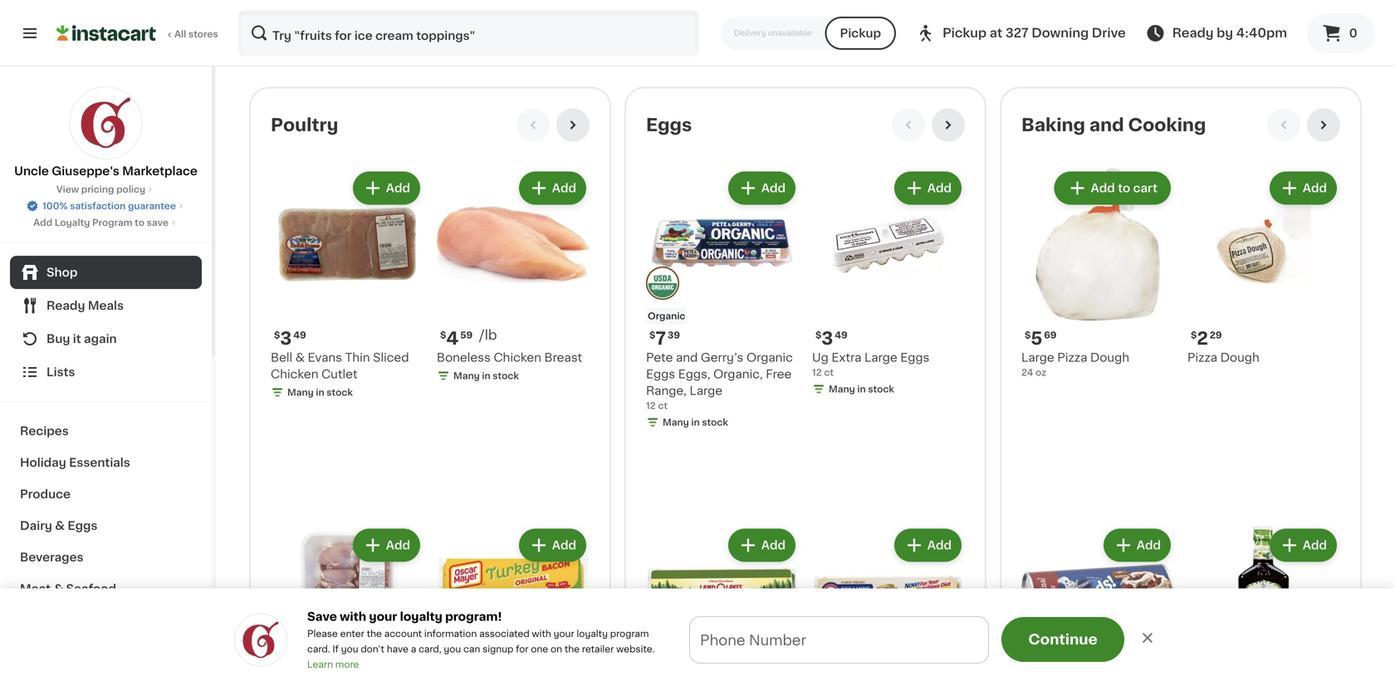 Task type: locate. For each thing, give the bounding box(es) containing it.
$ left 69 at the right of page
[[1025, 331, 1031, 340]]

$ up ug
[[816, 331, 822, 340]]

many down bell
[[287, 388, 314, 397]]

get
[[557, 644, 584, 658]]

0
[[1349, 27, 1358, 39]]

x inside button
[[1223, 24, 1228, 33]]

add button
[[354, 173, 419, 203], [521, 173, 585, 203], [730, 173, 794, 203], [896, 173, 960, 203], [1271, 173, 1336, 203], [354, 530, 419, 560], [521, 530, 585, 560], [730, 530, 794, 560], [896, 530, 960, 560], [1105, 530, 1169, 560], [1271, 530, 1336, 560]]

stores
[[188, 29, 218, 39]]

2 inside smucker's uncrustables peanut butter & grape jelly sandwich 4 x 2 oz
[[909, 41, 915, 50]]

sandwich
[[924, 25, 980, 36]]

stouffer's
[[732, 0, 789, 3]]

many down range,
[[663, 418, 689, 427]]

& right 'dairy'
[[55, 520, 65, 532]]

0 horizontal spatial loyalty
[[400, 611, 443, 623]]

& right meat
[[54, 583, 63, 595]]

large inside 'pete and gerry's organic eggs eggs, organic, free range, large 12 ct'
[[690, 385, 723, 397]]

$ up bell
[[274, 331, 280, 340]]

recipes
[[20, 425, 69, 437]]

4 inside smucker's uncrustables peanut butter & grape jelly sandwich 4 x 2 oz
[[893, 41, 899, 50]]

program
[[92, 218, 132, 227]]

1 vertical spatial holiday
[[634, 644, 692, 658]]

1 horizontal spatial 14
[[1054, 24, 1064, 33]]

in down cutlet
[[316, 388, 324, 397]]

pickup inside button
[[840, 27, 881, 39]]

baking and cooking link
[[1022, 115, 1206, 135]]

save
[[147, 218, 169, 227]]

12
[[812, 368, 822, 377], [646, 401, 656, 410]]

service type group
[[721, 17, 896, 50]]

add inside the treatment tracker modal dialog
[[784, 644, 813, 658]]

ravioli
[[458, 8, 496, 20]]

5 $ from the left
[[1025, 331, 1031, 340]]

0 horizontal spatial pickup
[[840, 27, 881, 39]]

guarantee
[[128, 201, 176, 211]]

1 horizontal spatial 2
[[1197, 330, 1208, 347]]

0 vertical spatial with
[[340, 611, 366, 623]]

12 down ug
[[812, 368, 822, 377]]

1 dough from the left
[[1091, 352, 1130, 364]]

0 vertical spatial 14 oz
[[249, 8, 273, 17]]

loyalty up retailer
[[577, 629, 608, 638]]

1 vertical spatial organic
[[747, 352, 793, 364]]

all stores
[[174, 29, 218, 39]]

0 vertical spatial chicken
[[494, 352, 542, 364]]

0 horizontal spatial 12
[[646, 401, 656, 410]]

1 vertical spatial 2
[[1197, 330, 1208, 347]]

0 horizontal spatial ct
[[658, 401, 668, 410]]

a
[[411, 645, 416, 654]]

your
[[369, 611, 397, 623], [554, 629, 574, 638]]

organic up free
[[747, 352, 793, 364]]

large up 24
[[1022, 352, 1055, 364]]

& for dairy & eggs
[[55, 520, 65, 532]]

eggs
[[646, 116, 692, 134], [901, 352, 930, 364], [646, 369, 675, 380], [68, 520, 98, 532]]

loyalty up account
[[400, 611, 443, 623]]

buy it again link
[[10, 322, 202, 355]]

add
[[386, 182, 410, 194], [552, 182, 576, 194], [761, 182, 786, 194], [928, 182, 952, 194], [1091, 182, 1115, 194], [1303, 182, 1327, 194], [33, 218, 52, 227], [386, 540, 410, 551], [552, 540, 576, 551], [761, 540, 786, 551], [928, 540, 952, 551], [1137, 540, 1161, 551], [1303, 540, 1327, 551], [784, 644, 813, 658]]

ready left 6
[[1173, 27, 1214, 39]]

large inside ug extra large eggs 12 ct
[[865, 352, 898, 364]]

account
[[384, 629, 422, 638]]

dairy & eggs link
[[10, 510, 202, 542]]

1 horizontal spatial organic
[[747, 352, 793, 364]]

& down uncrustables
[[977, 8, 986, 20]]

buy it again
[[47, 333, 117, 345]]

1 horizontal spatial x
[[1223, 24, 1228, 33]]

Search field
[[239, 12, 698, 55]]

0 vertical spatial 14
[[249, 8, 259, 17]]

pete and gerry's organic eggs eggs, organic, free range, large 12 ct
[[646, 352, 793, 410]]

uncrustables
[[956, 0, 1034, 3]]

0 horizontal spatial 2
[[909, 41, 915, 50]]

0 vertical spatial 2
[[909, 41, 915, 50]]

product group containing stouffer's stuffed peppers large size frozen meal
[[732, 0, 879, 67]]

1 vertical spatial 14 oz
[[1054, 24, 1077, 33]]

chicken
[[494, 352, 542, 364], [271, 369, 319, 380]]

0 vertical spatial holiday
[[20, 457, 66, 468]]

7
[[656, 330, 666, 347]]

uncle for uncle giuseppe's cheese ravioli 13 oz
[[410, 0, 444, 3]]

ready for ready meals
[[47, 300, 85, 311]]

large down the stuffed
[[784, 8, 817, 20]]

essentials up produce link
[[69, 457, 130, 468]]

and up eggs,
[[676, 352, 698, 364]]

holiday down recipes
[[20, 457, 66, 468]]

0 vertical spatial uncle giuseppe's marketplace logo image
[[69, 86, 142, 159]]

essentials left •
[[695, 644, 772, 658]]

1 3 from the left
[[280, 330, 292, 347]]

0 horizontal spatial to
[[135, 218, 144, 227]]

holiday inside the treatment tracker modal dialog
[[634, 644, 692, 658]]

poultry
[[271, 116, 338, 134]]

1 vertical spatial loyalty
[[577, 629, 608, 638]]

1 horizontal spatial 14 oz button
[[1054, 0, 1201, 35]]

to inside the treatment tracker modal dialog
[[871, 644, 886, 658]]

1 horizontal spatial 14 oz
[[1054, 24, 1077, 33]]

stock down 'pete and gerry's organic eggs eggs, organic, free range, large 12 ct' at bottom
[[702, 418, 728, 427]]

eggs inside 'pete and gerry's organic eggs eggs, organic, free range, large 12 ct'
[[646, 369, 675, 380]]

1 pizza from the left
[[1058, 352, 1088, 364]]

$ inside $ 2 29
[[1191, 331, 1197, 340]]

1 vertical spatial uncle
[[14, 165, 49, 177]]

0 vertical spatial ready
[[1173, 27, 1214, 39]]

4 inside product group
[[446, 330, 459, 347]]

pickup down butter
[[943, 27, 987, 39]]

0 horizontal spatial ready
[[47, 300, 85, 311]]

loyalty
[[55, 218, 90, 227]]

0 horizontal spatial uncle giuseppe's marketplace logo image
[[69, 86, 142, 159]]

1 49 from the left
[[293, 331, 306, 340]]

eggs link
[[646, 115, 692, 135]]

beverages link
[[10, 542, 202, 573]]

dough inside large pizza dough 24 oz
[[1091, 352, 1130, 364]]

12 inside ug extra large eggs 12 ct
[[812, 368, 822, 377]]

ready inside popup button
[[47, 300, 85, 311]]

ct inside 'pete and gerry's organic eggs eggs, organic, free range, large 12 ct'
[[658, 401, 668, 410]]

dough
[[1091, 352, 1130, 364], [1221, 352, 1260, 364]]

chicken down bell
[[271, 369, 319, 380]]

0 horizontal spatial and
[[676, 352, 698, 364]]

oz inside large pizza dough 24 oz
[[1036, 368, 1047, 377]]

2 $ 3 49 from the left
[[816, 330, 848, 347]]

0 horizontal spatial 14
[[249, 8, 259, 17]]

the
[[694, 0, 716, 3]]

you down information
[[444, 645, 461, 654]]

produce link
[[10, 478, 202, 510]]

drive
[[1092, 27, 1126, 39]]

2 49 from the left
[[835, 331, 848, 340]]

peppers
[[732, 8, 781, 20]]

3 for ug extra large eggs
[[822, 330, 833, 347]]

1 vertical spatial to
[[135, 218, 144, 227]]

pizza dough
[[1188, 352, 1260, 364]]

your up account
[[369, 611, 397, 623]]

uncle giuseppe's marketplace logo image left card.
[[234, 613, 287, 666]]

0 horizontal spatial holiday
[[20, 457, 66, 468]]

x right 6
[[1223, 24, 1228, 33]]

pickup down "size"
[[840, 27, 881, 39]]

with up enter
[[340, 611, 366, 623]]

and right the baking
[[1090, 116, 1124, 134]]

boneless chicken breast
[[437, 352, 582, 364]]

breast
[[544, 352, 582, 364]]

1 horizontal spatial 12
[[812, 368, 822, 377]]

1 horizontal spatial to
[[871, 644, 886, 658]]

pickup inside "popup button"
[[943, 27, 987, 39]]

4 down jelly
[[893, 41, 899, 50]]

many in stock down range,
[[663, 418, 728, 427]]

2 vertical spatial to
[[871, 644, 886, 658]]

$ 5 69
[[1025, 330, 1057, 347]]

1 horizontal spatial essentials
[[695, 644, 772, 658]]

uncle up cheese
[[410, 0, 444, 3]]

product group containing 7
[[646, 168, 799, 432]]

2 pizza from the left
[[1188, 352, 1218, 364]]

gerry's
[[701, 352, 744, 364]]

1 $ from the left
[[274, 331, 280, 340]]

0 horizontal spatial pizza
[[1058, 352, 1088, 364]]

0 vertical spatial 4
[[893, 41, 899, 50]]

0 horizontal spatial your
[[369, 611, 397, 623]]

1 horizontal spatial you
[[444, 645, 461, 654]]

$ left 29 at the right top of page
[[1191, 331, 1197, 340]]

uncle giuseppe's marketplace logo image
[[69, 86, 142, 159], [234, 613, 287, 666]]

2 3 from the left
[[822, 330, 833, 347]]

0 vertical spatial ct
[[824, 368, 834, 377]]

if
[[333, 645, 339, 654]]

1 horizontal spatial the
[[565, 645, 580, 654]]

6 $ from the left
[[1191, 331, 1197, 340]]

cutlet
[[321, 369, 358, 380]]

0 horizontal spatial organic
[[648, 312, 686, 321]]

0 horizontal spatial 3
[[280, 330, 292, 347]]

add loyalty program to save link
[[33, 216, 178, 229]]

ready for ready by 4:40pm
[[1173, 27, 1214, 39]]

Phone Number text field
[[690, 617, 988, 663]]

$ 3 49 up ug
[[816, 330, 848, 347]]

instacart logo image
[[56, 23, 156, 43]]

save
[[307, 611, 337, 623]]

ready down "shop"
[[47, 300, 85, 311]]

large right extra
[[865, 352, 898, 364]]

3
[[280, 330, 292, 347], [822, 330, 833, 347]]

0 horizontal spatial essentials
[[69, 457, 130, 468]]

and
[[1090, 116, 1124, 134], [676, 352, 698, 364]]

1 $ 3 49 from the left
[[274, 330, 306, 347]]

$50.00
[[816, 644, 868, 658]]

ready by 4:40pm link
[[1146, 23, 1287, 43]]

your up on
[[554, 629, 574, 638]]

0 horizontal spatial you
[[341, 645, 358, 654]]

4 left 59
[[446, 330, 459, 347]]

$5
[[588, 644, 606, 658]]

2 left 29 at the right top of page
[[1197, 330, 1208, 347]]

grape
[[989, 8, 1025, 20]]

1 horizontal spatial ready
[[1173, 27, 1214, 39]]

1 vertical spatial with
[[532, 629, 551, 638]]

evans
[[308, 352, 342, 364]]

x down jelly
[[901, 41, 907, 50]]

1 horizontal spatial 4
[[893, 41, 899, 50]]

2 down jelly
[[909, 41, 915, 50]]

13
[[410, 24, 420, 33]]

holiday
[[20, 457, 66, 468], [634, 644, 692, 658]]

pickup at 327 downing drive button
[[916, 10, 1126, 56]]

0 vertical spatial to
[[1118, 182, 1131, 194]]

1 horizontal spatial pickup
[[943, 27, 987, 39]]

can
[[464, 645, 480, 654]]

organic up 39
[[648, 312, 686, 321]]

large inside large pizza dough 24 oz
[[1022, 352, 1055, 364]]

chicken down $4.59 per pound element
[[494, 352, 542, 364]]

holiday down program
[[634, 644, 692, 658]]

12 down range,
[[646, 401, 656, 410]]

3 up ug
[[822, 330, 833, 347]]

0 vertical spatial essentials
[[69, 457, 130, 468]]

2 horizontal spatial to
[[1118, 182, 1131, 194]]

0 horizontal spatial $ 3 49
[[274, 330, 306, 347]]

1 vertical spatial x
[[901, 41, 907, 50]]

lists
[[47, 366, 75, 378]]

with up one at left
[[532, 629, 551, 638]]

1 horizontal spatial dough
[[1221, 352, 1260, 364]]

0 horizontal spatial dough
[[1091, 352, 1130, 364]]

1 horizontal spatial loyalty
[[577, 629, 608, 638]]

to left cart
[[1118, 182, 1131, 194]]

1 horizontal spatial and
[[1090, 116, 1124, 134]]

12 inside 'pete and gerry's organic eggs eggs, organic, free range, large 12 ct'
[[646, 401, 656, 410]]

$ 3 49 up bell
[[274, 330, 306, 347]]

in
[[482, 371, 491, 381], [857, 385, 866, 394], [316, 388, 324, 397], [691, 418, 700, 427]]

uncle inside uncle giuseppe's marketplace link
[[14, 165, 49, 177]]

1 horizontal spatial 3
[[822, 330, 833, 347]]

product group containing 4
[[437, 168, 590, 386]]

& inside bell & evans thin sliced chicken cutlet
[[295, 352, 305, 364]]

cheese
[[410, 8, 455, 20]]

0 horizontal spatial x
[[901, 41, 907, 50]]

product group
[[732, 0, 879, 67], [271, 168, 424, 403], [437, 168, 590, 386], [646, 168, 799, 432], [812, 168, 965, 399], [1022, 168, 1174, 379], [1188, 168, 1341, 366], [271, 526, 424, 681], [437, 526, 590, 681], [646, 526, 799, 681], [812, 526, 965, 681], [1022, 526, 1174, 681], [1188, 526, 1341, 681]]

$ left 39
[[650, 331, 656, 340]]

oz
[[262, 8, 273, 17], [422, 24, 433, 33], [1066, 24, 1077, 33], [1252, 24, 1263, 33], [753, 41, 764, 50], [917, 41, 928, 50], [1036, 368, 1047, 377]]

1 vertical spatial and
[[676, 352, 698, 364]]

0 horizontal spatial 49
[[293, 331, 306, 340]]

$ inside "$ 7 39"
[[650, 331, 656, 340]]

0 horizontal spatial 4
[[446, 330, 459, 347]]

& for bell & evans thin sliced chicken cutlet
[[295, 352, 305, 364]]

learn
[[307, 660, 333, 669]]

1 vertical spatial ct
[[658, 401, 668, 410]]

0 vertical spatial your
[[369, 611, 397, 623]]

& right bell
[[295, 352, 305, 364]]

$ inside $ 4 59
[[440, 331, 446, 340]]

uncle giuseppe's marketplace logo image up uncle giuseppe's marketplace
[[69, 86, 142, 159]]

to right $50.00
[[871, 644, 886, 658]]

for
[[516, 645, 529, 654]]

1 vertical spatial uncle giuseppe's marketplace logo image
[[234, 613, 287, 666]]

2 dough from the left
[[1221, 352, 1260, 364]]

you right if
[[341, 645, 358, 654]]

100% satisfaction guarantee
[[42, 201, 176, 211]]

the right on
[[565, 645, 580, 654]]

1 horizontal spatial ct
[[824, 368, 834, 377]]

satisfaction
[[70, 201, 126, 211]]

the up don't
[[367, 629, 382, 638]]

pickup
[[943, 27, 987, 39], [840, 27, 881, 39]]

4 $ from the left
[[816, 331, 822, 340]]

3 $ from the left
[[650, 331, 656, 340]]

None search field
[[238, 10, 699, 56]]

white castle sliders, the original button
[[571, 0, 719, 35]]

many
[[454, 371, 480, 381], [829, 385, 855, 394], [287, 388, 314, 397], [663, 418, 689, 427]]

1 horizontal spatial pizza
[[1188, 352, 1218, 364]]

49 for bell & evans thin sliced chicken cutlet
[[293, 331, 306, 340]]

essentials inside 'holiday essentials' link
[[69, 457, 130, 468]]

3 up bell
[[280, 330, 292, 347]]

1 horizontal spatial $ 3 49
[[816, 330, 848, 347]]

49 up bell & evans thin sliced chicken cutlet
[[293, 331, 306, 340]]

$ 3 49
[[274, 330, 306, 347], [816, 330, 848, 347]]

1 vertical spatial your
[[554, 629, 574, 638]]

1 horizontal spatial chicken
[[494, 352, 542, 364]]

1 horizontal spatial holiday
[[634, 644, 692, 658]]

$ inside $ 5 69
[[1025, 331, 1031, 340]]

by
[[1217, 27, 1233, 39]]

1 horizontal spatial uncle
[[410, 0, 444, 3]]

uncle inside uncle giuseppe's cheese ravioli 13 oz
[[410, 0, 444, 3]]

to left the save
[[135, 218, 144, 227]]

100%
[[42, 201, 68, 211]]

pickup for pickup at 327 downing drive
[[943, 27, 987, 39]]

0 horizontal spatial chicken
[[271, 369, 319, 380]]

$ left 59
[[440, 331, 446, 340]]

0 vertical spatial and
[[1090, 116, 1124, 134]]

uncle up 100%
[[14, 165, 49, 177]]

cart
[[1133, 182, 1158, 194]]

1 horizontal spatial 49
[[835, 331, 848, 340]]

1 vertical spatial 12
[[646, 401, 656, 410]]

1 vertical spatial 14
[[1054, 24, 1064, 33]]

ct down range,
[[658, 401, 668, 410]]

and inside 'pete and gerry's organic eggs eggs, organic, free range, large 12 ct'
[[676, 352, 698, 364]]

0 vertical spatial uncle
[[410, 0, 444, 3]]

free
[[766, 369, 792, 380]]

29
[[1210, 331, 1222, 340]]

1 vertical spatial chicken
[[271, 369, 319, 380]]

0 horizontal spatial uncle
[[14, 165, 49, 177]]

large down eggs,
[[690, 385, 723, 397]]

24
[[1022, 368, 1034, 377]]

0 horizontal spatial 14 oz button
[[249, 0, 397, 19]]

1 vertical spatial 4
[[446, 330, 459, 347]]

0 horizontal spatial the
[[367, 629, 382, 638]]

0 vertical spatial 12
[[812, 368, 822, 377]]

$ for bell & evans thin sliced chicken cutlet
[[274, 331, 280, 340]]

ct down ug
[[824, 368, 834, 377]]

1 vertical spatial essentials
[[695, 644, 772, 658]]

1 vertical spatial ready
[[47, 300, 85, 311]]

49 up extra
[[835, 331, 848, 340]]

0 vertical spatial the
[[367, 629, 382, 638]]

2 $ from the left
[[440, 331, 446, 340]]

and for baking
[[1090, 116, 1124, 134]]

program
[[610, 629, 649, 638]]

0 vertical spatial x
[[1223, 24, 1228, 33]]

& inside smucker's uncrustables peanut butter & grape jelly sandwich 4 x 2 oz
[[977, 8, 986, 20]]

2
[[909, 41, 915, 50], [1197, 330, 1208, 347]]



Task type: vqa. For each thing, say whether or not it's contained in the screenshot.
Curtains
no



Task type: describe. For each thing, give the bounding box(es) containing it.
beverages
[[20, 552, 84, 563]]

$ for pizza dough
[[1191, 331, 1197, 340]]

associated
[[479, 629, 530, 638]]

redeem
[[975, 647, 1015, 656]]

white
[[571, 0, 605, 3]]

buy
[[47, 333, 70, 345]]

baking
[[1022, 116, 1086, 134]]

item badge image
[[646, 266, 679, 300]]

pizza inside large pizza dough 24 oz
[[1058, 352, 1088, 364]]

save with your loyalty program! please enter the account information associated with your loyalty program card. if you don't have a card, you can signup for one on the retailer website. learn more
[[307, 611, 655, 669]]

1 horizontal spatial your
[[554, 629, 574, 638]]

card.
[[307, 645, 330, 654]]

•
[[775, 644, 780, 658]]

oz inside smucker's uncrustables peanut butter & grape jelly sandwich 4 x 2 oz
[[917, 41, 928, 50]]

many in stock down boneless
[[454, 371, 519, 381]]

uncle giuseppe's marketplace link
[[14, 86, 198, 179]]

add inside button
[[1091, 182, 1115, 194]]

3 for bell & evans thin sliced chicken cutlet
[[280, 330, 292, 347]]

in down boneless
[[482, 371, 491, 381]]

one
[[531, 645, 548, 654]]

castle
[[608, 0, 646, 3]]

card,
[[419, 645, 442, 654]]

meal
[[774, 25, 802, 36]]

more
[[335, 660, 359, 669]]

holiday essentials
[[20, 457, 130, 468]]

redeem button
[[955, 638, 1035, 664]]

continue
[[1029, 632, 1098, 646]]

it
[[73, 333, 81, 345]]

all
[[174, 29, 186, 39]]

on
[[551, 645, 562, 654]]

1 you from the left
[[341, 645, 358, 654]]

website.
[[616, 645, 655, 654]]

uncle giuseppe's marketplace
[[14, 165, 198, 177]]

0 button
[[1307, 13, 1375, 53]]

giuseppe's
[[447, 0, 513, 3]]

organic inside 'pete and gerry's organic eggs eggs, organic, free range, large 12 ct'
[[747, 352, 793, 364]]

don't
[[361, 645, 384, 654]]

in down 'pete and gerry's organic eggs eggs, organic, free range, large 12 ct' at bottom
[[691, 418, 700, 427]]

ct inside ug extra large eggs 12 ct
[[824, 368, 834, 377]]

0 horizontal spatial 14 oz
[[249, 8, 273, 17]]

15.5
[[732, 41, 751, 50]]

0 vertical spatial loyalty
[[400, 611, 443, 623]]

1.83
[[1231, 24, 1250, 33]]

0 vertical spatial organic
[[648, 312, 686, 321]]

ready by 4:40pm
[[1173, 27, 1287, 39]]

program!
[[445, 611, 502, 623]]

49 for ug extra large eggs
[[835, 331, 848, 340]]

oz inside stouffer's stuffed peppers large size frozen meal 15.5 oz
[[753, 41, 764, 50]]

uncle for uncle giuseppe's marketplace
[[14, 165, 49, 177]]

continue button
[[1002, 617, 1125, 662]]

have
[[387, 645, 409, 654]]

$ 4 59
[[440, 330, 473, 347]]

extra
[[832, 352, 862, 364]]

x inside smucker's uncrustables peanut butter & grape jelly sandwich 4 x 2 oz
[[901, 41, 907, 50]]

again
[[84, 333, 117, 345]]

1 14 oz button from the left
[[249, 0, 397, 19]]

holiday essentials link
[[10, 447, 202, 478]]

product group containing 5
[[1022, 168, 1174, 379]]

uncle giuseppe's cheese ravioli 13 oz
[[410, 0, 513, 33]]

all stores link
[[56, 10, 219, 56]]

1 horizontal spatial with
[[532, 629, 551, 638]]

product group containing 2
[[1188, 168, 1341, 366]]

stock down ug extra large eggs 12 ct
[[868, 385, 894, 394]]

enter
[[340, 629, 364, 638]]

$ 2 29
[[1191, 330, 1222, 347]]

/lb
[[479, 329, 497, 342]]

stock down boneless chicken breast
[[493, 371, 519, 381]]

0 horizontal spatial with
[[340, 611, 366, 623]]

many in stock down ug extra large eggs 12 ct
[[829, 385, 894, 394]]

1 vertical spatial the
[[565, 645, 580, 654]]

stuffed
[[792, 0, 835, 3]]

2 you from the left
[[444, 645, 461, 654]]

oz inside uncle giuseppe's cheese ravioli 13 oz
[[422, 24, 433, 33]]

ready meals link
[[10, 289, 202, 322]]

stouffer's stuffed peppers large size frozen meal 15.5 oz
[[732, 0, 844, 50]]

pickup for pickup
[[840, 27, 881, 39]]

and for pete
[[676, 352, 698, 364]]

treatment tracker modal dialog
[[216, 621, 1395, 681]]

add to cart
[[1091, 182, 1158, 194]]

$ for pete and gerry's organic eggs eggs, organic, free range, large
[[650, 331, 656, 340]]

in down ug extra large eggs 12 ct
[[857, 385, 866, 394]]

bell & evans thin sliced chicken cutlet
[[271, 352, 409, 380]]

view pricing policy link
[[56, 183, 155, 196]]

eggs inside ug extra large eggs 12 ct
[[901, 352, 930, 364]]

peanut
[[893, 8, 934, 20]]

smucker's
[[893, 0, 954, 3]]

many down boneless
[[454, 371, 480, 381]]

produce
[[20, 488, 71, 500]]

frozen
[[732, 25, 771, 36]]

sliced
[[373, 352, 409, 364]]

ug
[[812, 352, 829, 364]]

original
[[571, 8, 616, 20]]

boneless
[[437, 352, 491, 364]]

oz inside button
[[1252, 24, 1263, 33]]

& for meat & seafood
[[54, 583, 63, 595]]

meat & seafood link
[[10, 573, 202, 605]]

pickup at 327 downing drive
[[943, 27, 1126, 39]]

$ for ug extra large eggs
[[816, 331, 822, 340]]

chicken inside bell & evans thin sliced chicken cutlet
[[271, 369, 319, 380]]

to inside button
[[1118, 182, 1131, 194]]

close image
[[1140, 629, 1156, 646]]

$ 3 49 for ug extra large eggs
[[816, 330, 848, 347]]

eggs,
[[678, 369, 711, 380]]

pickup button
[[825, 17, 896, 50]]

information
[[424, 629, 477, 638]]

stock down cutlet
[[327, 388, 353, 397]]

uncle giuseppe's marketplace logo image inside uncle giuseppe's marketplace link
[[69, 86, 142, 159]]

$ 3 49 for bell & evans thin sliced chicken cutlet
[[274, 330, 306, 347]]

white castle sliders, the original
[[571, 0, 716, 20]]

get $5 off holiday essentials • add $50.00 to qualify.
[[557, 644, 941, 658]]

$4.59 per pound element
[[437, 328, 590, 349]]

2 inside product group
[[1197, 330, 1208, 347]]

dairy & eggs
[[20, 520, 98, 532]]

100% satisfaction guarantee button
[[26, 196, 186, 213]]

range,
[[646, 385, 687, 397]]

many in stock down cutlet
[[287, 388, 353, 397]]

shop
[[47, 267, 78, 278]]

recipes link
[[10, 415, 202, 447]]

1 horizontal spatial uncle giuseppe's marketplace logo image
[[234, 613, 287, 666]]

marketplace
[[122, 165, 198, 177]]

6 x 1.83 oz button
[[1215, 0, 1362, 35]]

pricing
[[81, 185, 114, 194]]

off
[[610, 644, 631, 658]]

4:40pm
[[1236, 27, 1287, 39]]

policy
[[116, 185, 145, 194]]

2 14 oz button from the left
[[1054, 0, 1201, 35]]

poultry link
[[271, 115, 338, 135]]

essentials inside the treatment tracker modal dialog
[[695, 644, 772, 658]]

retailer
[[582, 645, 614, 654]]

large inside stouffer's stuffed peppers large size frozen meal 15.5 oz
[[784, 8, 817, 20]]

learn more link
[[307, 660, 359, 669]]

$ for large pizza dough
[[1025, 331, 1031, 340]]

many down extra
[[829, 385, 855, 394]]

327
[[1006, 27, 1029, 39]]



